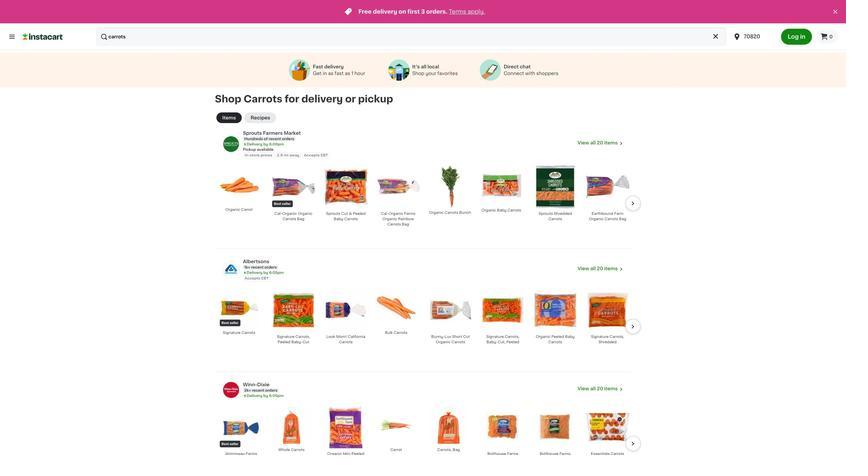Task type: vqa. For each thing, say whether or not it's contained in the screenshot.
"list"
no



Task type: describe. For each thing, give the bounding box(es) containing it.
bolthouse farms premium matchstix image
[[534, 406, 577, 449]]

item carousel region for winn-dixie show all 20 items element
[[208, 403, 641, 455]]

albertsons show all 20 items element
[[243, 258, 578, 265]]

grimmway farms fresh california carrots carrots image
[[220, 406, 263, 449]]

signature carrots, shredded image
[[587, 289, 630, 332]]

bulk carrots image
[[377, 289, 416, 328]]

item carousel region for albertsons show all 20 items element
[[208, 286, 641, 374]]

carrots, bag image
[[429, 406, 468, 445]]

sprouts cut & peeled baby carrots image
[[325, 165, 368, 209]]

sprouts farmers market show all 20 items element
[[243, 130, 578, 136]]

item carousel region for 'sprouts farmers market show all 20 items' element
[[208, 162, 641, 251]]

organic mini peeled carrots image
[[325, 406, 368, 449]]



Task type: locate. For each thing, give the bounding box(es) containing it.
organic baby carrots image
[[482, 165, 522, 205]]

1 vertical spatial item carousel region
[[208, 286, 641, 374]]

cal-organic organic carrots bag image
[[272, 165, 315, 209]]

essentials carrots crinkle cut image
[[587, 406, 630, 449]]

organic carrot image
[[220, 165, 259, 205]]

Search field
[[96, 27, 727, 46]]

2 vertical spatial item carousel region
[[208, 403, 641, 455]]

limited time offer region
[[0, 0, 832, 23]]

sprouts shredded carrots image
[[534, 165, 577, 209]]

instacart logo image
[[23, 33, 63, 41]]

carrot image
[[377, 406, 416, 445]]

winn-dixie show all 20 items element
[[243, 381, 578, 388]]

1 item carousel region from the top
[[208, 162, 641, 251]]

item carousel region
[[208, 162, 641, 251], [208, 286, 641, 374], [208, 403, 641, 455]]

signature carrots image
[[220, 289, 259, 328]]

earthbound farm organic carrots bag image
[[587, 165, 630, 209]]

None search field
[[96, 27, 727, 46]]

0 vertical spatial item carousel region
[[208, 162, 641, 251]]

bunny-luv short cut organic carrots image
[[429, 289, 472, 332]]

whole carrots image
[[272, 406, 311, 445]]

look mom! california carrots image
[[325, 289, 368, 332]]

3 item carousel region from the top
[[208, 403, 641, 455]]

signature carrots, peeled baby-cut image
[[272, 289, 315, 332]]

bolthouse farms premium chips image
[[482, 406, 525, 449]]

2 item carousel region from the top
[[208, 286, 641, 374]]

organic peeled baby carrots image
[[534, 289, 577, 332]]

signature carrots, baby-cut, peeled image
[[482, 289, 525, 332]]

cal-organic farms organic rainbow carrots bag image
[[377, 165, 420, 209]]

organic carrots bunch image
[[429, 165, 471, 208]]



